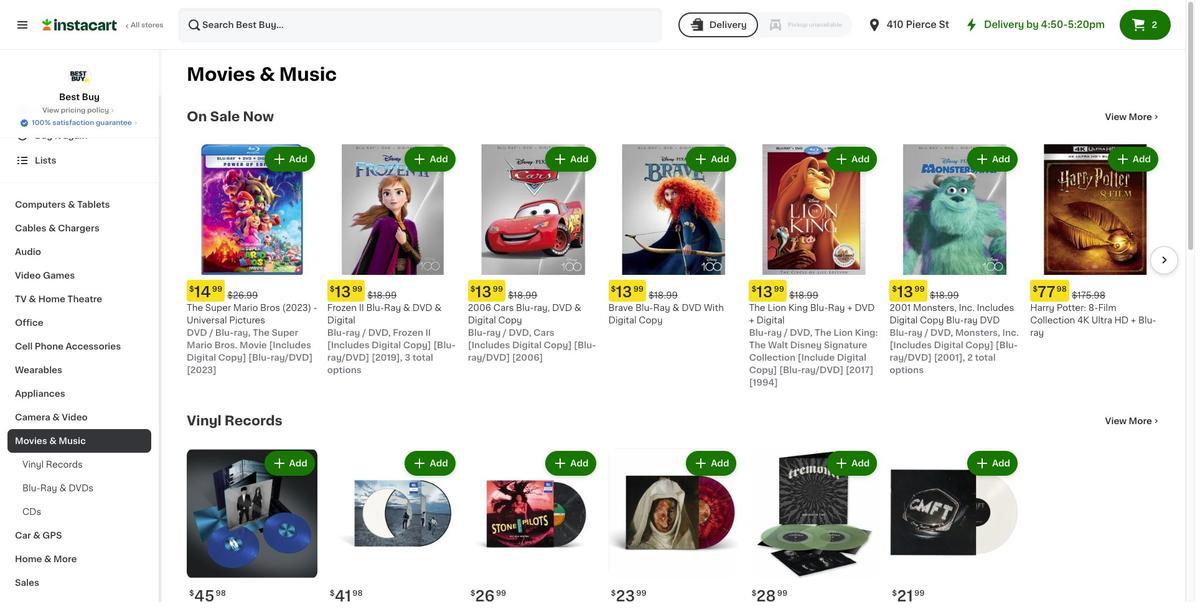 Task type: describe. For each thing, give the bounding box(es) containing it.
1 horizontal spatial mario
[[233, 304, 258, 313]]

product group containing 77
[[1031, 144, 1162, 339]]

cell phone accessories link
[[7, 335, 151, 359]]

music inside movies & music link
[[59, 437, 86, 446]]

best buy
[[59, 93, 100, 102]]

/ inside $ 13 99 $18.99 2006 cars blu-ray, dvd & digital copy blu-ray / dvd, cars [includes digital copy] [blu- ray/dvd] [2006]
[[503, 329, 507, 337]]

more for vinyl records
[[1130, 417, 1153, 426]]

item carousel region for on sale now
[[169, 140, 1179, 394]]

best buy logo image
[[68, 65, 91, 88]]

games
[[43, 272, 75, 280]]

the left king
[[750, 304, 766, 313]]

digital inside the super mario bros (2023) - universal pictures dvd / blu-ray, the super mario bros. movie [includes digital copy] [blu-ray/dvd] [2023]
[[187, 354, 216, 362]]

the up the universal
[[187, 304, 203, 313]]

satisfaction
[[52, 120, 94, 126]]

camera & video
[[15, 414, 88, 422]]

1 horizontal spatial records
[[225, 415, 283, 428]]

computers
[[15, 201, 66, 209]]

0 vertical spatial vinyl
[[187, 415, 222, 428]]

walt
[[769, 341, 789, 350]]

/ inside the super mario bros (2023) - universal pictures dvd / blu-ray, the super mario bros. movie [includes digital copy] [blu-ray/dvd] [2023]
[[210, 329, 213, 337]]

1 horizontal spatial music
[[279, 65, 337, 83]]

$18.99 for $ 13 99 $18.99 the lion king blu-ray + dvd + digital blu-ray / dvd, the lion king: the walt disney signature collection [include digital copy] [blu-ray/dvd] [2017] [1994]
[[790, 291, 819, 300]]

video games link
[[7, 264, 151, 288]]

ray inside 'harry potter: 8-film collection 4k ultra hd + blu- ray'
[[1031, 329, 1045, 337]]

[includes inside frozen ii blu-ray & dvd & digital blu-ray / dvd, frozen ii [includes digital copy] [blu- ray/dvd] [2019], 3 total options
[[328, 341, 370, 350]]

delivery button
[[679, 12, 758, 37]]

view pricing policy
[[42, 107, 109, 114]]

king
[[789, 304, 809, 313]]

dvd inside $ 13 99 $18.99 the lion king blu-ray + dvd + digital blu-ray / dvd, the lion king: the walt disney signature collection [include digital copy] [blu-ray/dvd] [2017] [1994]
[[855, 304, 875, 313]]

1 vertical spatial home
[[15, 556, 42, 564]]

home & more
[[15, 556, 77, 564]]

computers & tablets
[[15, 201, 110, 209]]

$ inside $ 13 99 $18.99 brave blu-ray & dvd with digital copy
[[611, 286, 616, 293]]

camera & video link
[[7, 406, 151, 430]]

film
[[1099, 304, 1117, 313]]

dvd, inside $ 13 99 $18.99 the lion king blu-ray + dvd + digital blu-ray / dvd, the lion king: the walt disney signature collection [include digital copy] [blu-ray/dvd] [2017] [1994]
[[790, 329, 813, 337]]

gps
[[42, 532, 62, 541]]

(2023)
[[283, 304, 311, 313]]

2 button
[[1120, 10, 1172, 40]]

cell phone accessories
[[15, 343, 121, 351]]

/ inside '2001 monsters, inc. includes digital copy blu-ray dvd blu-ray / dvd, monsters, inc. [includes digital copy] [blu- ray/dvd] [2001], 2 total options'
[[925, 329, 929, 337]]

0 horizontal spatial +
[[750, 316, 755, 325]]

1 vertical spatial buy
[[35, 131, 53, 140]]

vinyl records link for view more link corresponding to vinyl records
[[187, 414, 283, 429]]

1 vertical spatial mario
[[187, 341, 212, 350]]

$13.99 original price: $18.99 element for frozen ii blu-ray & dvd & digital blu-ray / dvd, frozen ii [includes digital copy] [blu- ray/dvd] [2019], 3 total options
[[328, 280, 458, 302]]

cables & chargers
[[15, 224, 99, 233]]

home & more link
[[7, 548, 151, 572]]

blu-ray & dvds link
[[7, 477, 151, 501]]

item carousel region for vinyl records
[[169, 444, 1162, 603]]

on
[[187, 110, 207, 123]]

$ inside $ 13 99 $18.99 2006 cars blu-ray, dvd & digital copy blu-ray / dvd, cars [includes digital copy] [blu- ray/dvd] [2006]
[[471, 286, 476, 293]]

[blu- inside the super mario bros (2023) - universal pictures dvd / blu-ray, the super mario bros. movie [includes digital copy] [blu-ray/dvd] [2023]
[[249, 354, 271, 362]]

1 horizontal spatial video
[[62, 414, 88, 422]]

blu- inside 'harry potter: 8-film collection 4k ultra hd + blu- ray'
[[1139, 316, 1157, 325]]

& down gps
[[44, 556, 51, 564]]

[2023]
[[187, 366, 217, 375]]

blu- inside $ 13 99 $18.99 brave blu-ray & dvd with digital copy
[[636, 304, 654, 313]]

99 inside $ 13 99 $18.99 the lion king blu-ray + dvd + digital blu-ray / dvd, the lion king: the walt disney signature collection [include digital copy] [blu-ray/dvd] [2017] [1994]
[[774, 286, 785, 293]]

0 horizontal spatial vinyl records
[[22, 461, 83, 470]]

cds link
[[7, 501, 151, 524]]

1 horizontal spatial ii
[[426, 329, 431, 337]]

options inside '2001 monsters, inc. includes digital copy blu-ray dvd blu-ray / dvd, monsters, inc. [includes digital copy] [blu- ray/dvd] [2001], 2 total options'
[[890, 366, 924, 375]]

more for on sale now
[[1130, 113, 1153, 121]]

[2001],
[[934, 354, 966, 362]]

100% satisfaction guarantee
[[32, 120, 132, 126]]

copy inside '2001 monsters, inc. includes digital copy blu-ray dvd blu-ray / dvd, monsters, inc. [includes digital copy] [blu- ray/dvd] [2001], 2 total options'
[[921, 316, 944, 325]]

dvd for $ 13 99 $18.99 brave blu-ray & dvd with digital copy
[[682, 304, 702, 313]]

0 vertical spatial cars
[[494, 304, 514, 313]]

lists
[[35, 156, 56, 165]]

audio link
[[7, 240, 151, 264]]

2 inside '2001 monsters, inc. includes digital copy blu-ray dvd blu-ray / dvd, monsters, inc. [includes digital copy] [blu- ray/dvd] [2001], 2 total options'
[[968, 354, 973, 362]]

cds
[[22, 508, 41, 517]]

wearables
[[15, 366, 62, 375]]

theatre
[[67, 295, 102, 304]]

1 horizontal spatial movies & music
[[187, 65, 337, 83]]

copy] inside $ 13 99 $18.99 the lion king blu-ray + dvd + digital blu-ray / dvd, the lion king: the walt disney signature collection [include digital copy] [blu-ray/dvd] [2017] [1994]
[[750, 366, 778, 375]]

audio
[[15, 248, 41, 257]]

copy] inside $ 13 99 $18.99 2006 cars blu-ray, dvd & digital copy blu-ray / dvd, cars [includes digital copy] [blu- ray/dvd] [2006]
[[544, 341, 572, 350]]

again
[[63, 131, 88, 140]]

ray inside $ 13 99 $18.99 2006 cars blu-ray, dvd & digital copy blu-ray / dvd, cars [includes digital copy] [blu- ray/dvd] [2006]
[[487, 329, 501, 337]]

all
[[131, 22, 140, 29]]

& right car
[[33, 532, 40, 541]]

& down camera & video
[[49, 437, 57, 446]]

accessories
[[66, 343, 121, 351]]

$ 13 99 $18.99 brave blu-ray & dvd with digital copy
[[609, 285, 724, 325]]

office
[[15, 319, 43, 328]]

car & gps link
[[7, 524, 151, 548]]

0 vertical spatial video
[[15, 272, 41, 280]]

3
[[405, 354, 411, 362]]

shop
[[35, 107, 58, 115]]

0 vertical spatial super
[[205, 304, 231, 313]]

2 vertical spatial more
[[54, 556, 77, 564]]

on sale now link
[[187, 110, 274, 125]]

$ 14 99
[[189, 285, 223, 299]]

by
[[1027, 20, 1039, 29]]

ray up cds
[[40, 485, 57, 493]]

77
[[1038, 285, 1056, 299]]

movies & music link
[[7, 430, 151, 453]]

$ inside $ 14 99
[[189, 286, 194, 293]]

[includes inside $ 13 99 $18.99 2006 cars blu-ray, dvd & digital copy blu-ray / dvd, cars [includes digital copy] [blu- ray/dvd] [2006]
[[468, 341, 510, 350]]

collection inside 'harry potter: 8-film collection 4k ultra hd + blu- ray'
[[1031, 316, 1076, 325]]

best
[[59, 93, 80, 102]]

buy it again
[[35, 131, 88, 140]]

frozen ii blu-ray & dvd & digital blu-ray / dvd, frozen ii [includes digital copy] [blu- ray/dvd] [2019], 3 total options
[[328, 304, 456, 375]]

[1994]
[[750, 379, 779, 387]]

1 horizontal spatial frozen
[[393, 329, 424, 337]]

harry
[[1031, 304, 1055, 313]]

99 inside $ 13 99 $18.99 2006 cars blu-ray, dvd & digital copy blu-ray / dvd, cars [includes digital copy] [blu- ray/dvd] [2006]
[[493, 286, 503, 293]]

digital inside $ 13 99 $18.99 brave blu-ray & dvd with digital copy
[[609, 316, 637, 325]]

/ inside frozen ii blu-ray & dvd & digital blu-ray / dvd, frozen ii [includes digital copy] [blu- ray/dvd] [2019], 3 total options
[[362, 329, 366, 337]]

stores
[[141, 22, 164, 29]]

$18.99 for $ 13 99 $18.99 brave blu-ray & dvd with digital copy
[[649, 291, 678, 300]]

movie
[[240, 341, 267, 350]]

chargers
[[58, 224, 99, 233]]

cables
[[15, 224, 46, 233]]

tv & home theatre
[[15, 295, 102, 304]]

view more link for vinyl records
[[1106, 415, 1162, 428]]

hd
[[1115, 316, 1129, 325]]

$ 13 99 for 2001
[[893, 285, 925, 299]]

dvd, inside '2001 monsters, inc. includes digital copy blu-ray dvd blu-ray / dvd, monsters, inc. [includes digital copy] [blu- ray/dvd] [2001], 2 total options'
[[931, 329, 954, 337]]

total inside frozen ii blu-ray & dvd & digital blu-ray / dvd, frozen ii [includes digital copy] [blu- ray/dvd] [2019], 3 total options
[[413, 354, 433, 362]]

appliances
[[15, 390, 65, 399]]

0 vertical spatial home
[[38, 295, 65, 304]]

& right camera
[[52, 414, 60, 422]]

bros
[[260, 304, 280, 313]]

potter:
[[1057, 304, 1087, 313]]

options inside frozen ii blu-ray & dvd & digital blu-ray / dvd, frozen ii [includes digital copy] [blu- ray/dvd] [2019], 3 total options
[[328, 366, 362, 375]]

instacart logo image
[[42, 17, 117, 32]]

2001
[[890, 304, 911, 313]]

view inside "link"
[[42, 107, 59, 114]]

2 inside button
[[1153, 21, 1158, 29]]

cell
[[15, 343, 33, 351]]

& left tablets
[[68, 201, 75, 209]]

copy] inside frozen ii blu-ray & dvd & digital blu-ray / dvd, frozen ii [includes digital copy] [blu- ray/dvd] [2019], 3 total options
[[403, 341, 431, 350]]

1 horizontal spatial cars
[[534, 329, 555, 337]]

5 13 from the left
[[898, 285, 914, 299]]

410
[[887, 20, 904, 29]]

[includes inside '2001 monsters, inc. includes digital copy blu-ray dvd blu-ray / dvd, monsters, inc. [includes digital copy] [blu- ray/dvd] [2001], 2 total options'
[[890, 341, 932, 350]]

bros.
[[215, 341, 238, 350]]

lists link
[[7, 148, 151, 173]]

[blu- inside frozen ii blu-ray & dvd & digital blu-ray / dvd, frozen ii [includes digital copy] [blu- ray/dvd] [2019], 3 total options
[[434, 341, 456, 350]]

harry potter: 8-film collection 4k ultra hd + blu- ray
[[1031, 304, 1157, 337]]

dvds
[[69, 485, 94, 493]]

Search field
[[179, 9, 661, 41]]

1 horizontal spatial movies
[[187, 65, 255, 83]]

dvd for $ 13 99 $18.99 2006 cars blu-ray, dvd & digital copy blu-ray / dvd, cars [includes digital copy] [blu- ray/dvd] [2006]
[[553, 304, 572, 313]]

pricing
[[61, 107, 86, 114]]

car
[[15, 532, 31, 541]]

view for on sale now
[[1106, 113, 1127, 121]]

collection inside $ 13 99 $18.99 the lion king blu-ray + dvd + digital blu-ray / dvd, the lion king: the walt disney signature collection [include digital copy] [blu-ray/dvd] [2017] [1994]
[[750, 354, 796, 362]]

ray inside frozen ii blu-ray & dvd & digital blu-ray / dvd, frozen ii [includes digital copy] [blu- ray/dvd] [2019], 3 total options
[[384, 304, 401, 313]]

copy for $ 13 99 $18.99 2006 cars blu-ray, dvd & digital copy blu-ray / dvd, cars [includes digital copy] [blu- ray/dvd] [2006]
[[499, 316, 522, 325]]

100% satisfaction guarantee button
[[19, 116, 139, 128]]

sale
[[210, 110, 240, 123]]

tv & home theatre link
[[7, 288, 151, 311]]

service type group
[[679, 12, 852, 37]]

computers & tablets link
[[7, 193, 151, 217]]

1 vertical spatial monsters,
[[956, 329, 1001, 337]]

office link
[[7, 311, 151, 335]]

$13.99 original price: $18.99 element for $ 13 99 $18.99 the lion king blu-ray + dvd + digital blu-ray / dvd, the lion king: the walt disney signature collection [include digital copy] [blu-ray/dvd] [2017] [1994]
[[750, 280, 880, 302]]

0 horizontal spatial movies & music
[[15, 437, 86, 446]]

disney
[[791, 341, 822, 350]]

0 horizontal spatial 98
[[216, 590, 226, 598]]

100%
[[32, 120, 51, 126]]

2001 monsters, inc. includes digital copy blu-ray dvd blu-ray / dvd, monsters, inc. [includes digital copy] [blu- ray/dvd] [2001], 2 total options
[[890, 304, 1019, 375]]

pictures
[[229, 316, 265, 325]]

dvd, inside $ 13 99 $18.99 2006 cars blu-ray, dvd & digital copy blu-ray / dvd, cars [includes digital copy] [blu- ray/dvd] [2006]
[[509, 329, 532, 337]]



Task type: locate. For each thing, give the bounding box(es) containing it.
$13.99 original price: $18.99 element up frozen ii blu-ray & dvd & digital blu-ray / dvd, frozen ii [includes digital copy] [blu- ray/dvd] [2019], 3 total options
[[328, 280, 458, 302]]

2 horizontal spatial 98
[[1057, 286, 1068, 293]]

movies down camera
[[15, 437, 47, 446]]

delivery by 4:50-5:20pm link
[[965, 17, 1106, 32]]

ray inside $ 13 99 $18.99 the lion king blu-ray + dvd + digital blu-ray / dvd, the lion king: the walt disney signature collection [include digital copy] [blu-ray/dvd] [2017] [1994]
[[829, 304, 846, 313]]

5 $18.99 from the left
[[930, 291, 960, 300]]

4 [includes from the left
[[890, 341, 932, 350]]

1 vertical spatial lion
[[834, 329, 853, 337]]

0 horizontal spatial cars
[[494, 304, 514, 313]]

total right the [2001],
[[976, 354, 996, 362]]

1 horizontal spatial ray,
[[534, 304, 550, 313]]

3 13 from the left
[[616, 285, 633, 299]]

1 [includes from the left
[[269, 341, 311, 350]]

1 view more from the top
[[1106, 113, 1153, 121]]

add
[[289, 155, 308, 164], [430, 155, 448, 164], [571, 155, 589, 164], [711, 155, 730, 164], [852, 155, 870, 164], [993, 155, 1011, 164], [1133, 155, 1152, 164], [289, 460, 308, 468], [430, 460, 448, 468], [571, 460, 589, 468], [711, 460, 730, 468], [852, 460, 870, 468], [993, 460, 1011, 468]]

1 vertical spatial video
[[62, 414, 88, 422]]

1 vertical spatial vinyl records link
[[7, 453, 151, 477]]

0 horizontal spatial music
[[59, 437, 86, 446]]

0 horizontal spatial options
[[328, 366, 362, 375]]

view
[[42, 107, 59, 114], [1106, 113, 1127, 121], [1106, 417, 1127, 426]]

+
[[848, 304, 853, 313], [750, 316, 755, 325], [1132, 316, 1137, 325]]

1 total from the left
[[413, 354, 433, 362]]

copy for $ 13 99 $18.99 brave blu-ray & dvd with digital copy
[[639, 316, 663, 325]]

1 vertical spatial super
[[272, 329, 298, 337]]

king:
[[856, 329, 879, 337]]

frozen up 3
[[393, 329, 424, 337]]

vinyl records link up dvds
[[7, 453, 151, 477]]

delivery for delivery by 4:50-5:20pm
[[985, 20, 1025, 29]]

1 $ 13 99 from the left
[[330, 285, 363, 299]]

ray/dvd] down (2023)
[[271, 354, 313, 362]]

cables & chargers link
[[7, 217, 151, 240]]

video down appliances link in the left of the page
[[62, 414, 88, 422]]

0 horizontal spatial copy
[[499, 316, 522, 325]]

ray, inside $ 13 99 $18.99 2006 cars blu-ray, dvd & digital copy blu-ray / dvd, cars [includes digital copy] [blu- ray/dvd] [2006]
[[534, 304, 550, 313]]

vinyl
[[187, 415, 222, 428], [22, 461, 44, 470]]

1 horizontal spatial 98
[[353, 590, 363, 598]]

13 for the
[[757, 285, 773, 299]]

0 vertical spatial vinyl records link
[[187, 414, 283, 429]]

4 / from the left
[[784, 329, 788, 337]]

$14.99 original price: $26.99 element
[[187, 280, 318, 302]]

lion up 'signature'
[[834, 329, 853, 337]]

13 inside $ 13 99 $18.99 the lion king blu-ray + dvd + digital blu-ray / dvd, the lion king: the walt disney signature collection [include digital copy] [blu-ray/dvd] [2017] [1994]
[[757, 285, 773, 299]]

ray/dvd] inside $ 13 99 $18.99 2006 cars blu-ray, dvd & digital copy blu-ray / dvd, cars [includes digital copy] [blu- ray/dvd] [2006]
[[468, 354, 510, 362]]

dvd for 2001 monsters, inc. includes digital copy blu-ray dvd blu-ray / dvd, monsters, inc. [includes digital copy] [blu- ray/dvd] [2001], 2 total options
[[981, 316, 1001, 325]]

[blu- inside '2001 monsters, inc. includes digital copy blu-ray dvd blu-ray / dvd, monsters, inc. [includes digital copy] [blu- ray/dvd] [2001], 2 total options'
[[996, 341, 1018, 350]]

0 vertical spatial inc.
[[960, 304, 975, 313]]

dvd left the brave
[[553, 304, 572, 313]]

99
[[212, 286, 223, 293], [352, 286, 363, 293], [493, 286, 503, 293], [634, 286, 644, 293], [774, 286, 785, 293], [915, 286, 925, 293], [496, 590, 507, 598], [637, 590, 647, 598], [778, 590, 788, 598], [915, 590, 925, 598]]

dvd inside $ 13 99 $18.99 2006 cars blu-ray, dvd & digital copy blu-ray / dvd, cars [includes digital copy] [blu- ray/dvd] [2006]
[[553, 304, 572, 313]]

monsters,
[[914, 304, 957, 313], [956, 329, 1001, 337]]

st
[[940, 20, 950, 29]]

1 vertical spatial records
[[46, 461, 83, 470]]

1 vertical spatial item carousel region
[[169, 444, 1162, 603]]

1 13 from the left
[[335, 285, 351, 299]]

4 dvd, from the left
[[931, 329, 954, 337]]

$18.99 inside $ 13 99 $18.99 brave blu-ray & dvd with digital copy
[[649, 291, 678, 300]]

the up 'disney'
[[815, 329, 832, 337]]

dvd, inside frozen ii blu-ray & dvd & digital blu-ray / dvd, frozen ii [includes digital copy] [blu- ray/dvd] [2019], 3 total options
[[368, 329, 391, 337]]

item carousel region containing 14
[[169, 140, 1179, 394]]

3 [includes from the left
[[468, 341, 510, 350]]

& left the brave
[[575, 304, 582, 313]]

2 / from the left
[[362, 329, 366, 337]]

0 vertical spatial lion
[[768, 304, 787, 313]]

vinyl records link for blu-ray & dvds link
[[7, 453, 151, 477]]

4 13 from the left
[[757, 285, 773, 299]]

2006
[[468, 304, 492, 313]]

blu- inside the super mario bros (2023) - universal pictures dvd / blu-ray, the super mario bros. movie [includes digital copy] [blu-ray/dvd] [2023]
[[215, 329, 234, 337]]

1 horizontal spatial lion
[[834, 329, 853, 337]]

tablets
[[77, 201, 110, 209]]

movies & music down camera & video
[[15, 437, 86, 446]]

product group containing 14
[[187, 144, 318, 377]]

2 horizontal spatial copy
[[921, 316, 944, 325]]

0 horizontal spatial collection
[[750, 354, 796, 362]]

all stores link
[[42, 7, 164, 42]]

& inside $ 13 99 $18.99 2006 cars blu-ray, dvd & digital copy blu-ray / dvd, cars [includes digital copy] [blu- ray/dvd] [2006]
[[575, 304, 582, 313]]

1 horizontal spatial vinyl
[[187, 415, 222, 428]]

1 vertical spatial more
[[1130, 417, 1153, 426]]

home up sales
[[15, 556, 42, 564]]

3 dvd, from the left
[[790, 329, 813, 337]]

view pricing policy link
[[42, 106, 117, 116]]

99 inside $ 13 99 $18.99 brave blu-ray & dvd with digital copy
[[634, 286, 644, 293]]

0 horizontal spatial video
[[15, 272, 41, 280]]

0 horizontal spatial $ 13 99
[[330, 285, 363, 299]]

0 horizontal spatial total
[[413, 354, 433, 362]]

dvd, up the [2001],
[[931, 329, 954, 337]]

& up now
[[260, 65, 275, 83]]

2 $18.99 from the left
[[508, 291, 538, 300]]

mario
[[233, 304, 258, 313], [187, 341, 212, 350]]

dvd, up [2019],
[[368, 329, 391, 337]]

cars up [2006] at the bottom of page
[[534, 329, 555, 337]]

13 for 2006
[[476, 285, 492, 299]]

1 item carousel region from the top
[[169, 140, 1179, 394]]

ray/dvd]
[[271, 354, 313, 362], [328, 354, 370, 362], [468, 354, 510, 362], [890, 354, 932, 362], [802, 366, 844, 375]]

0 horizontal spatial vinyl records link
[[7, 453, 151, 477]]

collection down harry
[[1031, 316, 1076, 325]]

wearables link
[[7, 359, 151, 382]]

[blu- inside $ 13 99 $18.99 2006 cars blu-ray, dvd & digital copy blu-ray / dvd, cars [includes digital copy] [blu- ray/dvd] [2006]
[[574, 341, 596, 350]]

video games
[[15, 272, 75, 280]]

2 [includes from the left
[[328, 341, 370, 350]]

ray/dvd] inside $ 13 99 $18.99 the lion king blu-ray + dvd + digital blu-ray / dvd, the lion king: the walt disney signature collection [include digital copy] [blu-ray/dvd] [2017] [1994]
[[802, 366, 844, 375]]

vinyl down [2023]
[[187, 415, 222, 428]]

blu-
[[366, 304, 384, 313], [516, 304, 534, 313], [636, 304, 654, 313], [811, 304, 829, 313], [947, 316, 965, 325], [1139, 316, 1157, 325], [215, 329, 234, 337], [328, 329, 346, 337], [468, 329, 487, 337], [750, 329, 768, 337], [890, 329, 909, 337], [22, 485, 40, 493]]

item carousel region
[[169, 140, 1179, 394], [169, 444, 1162, 603]]

2 total from the left
[[976, 354, 996, 362]]

$13.99 original price: $18.99 element up includes at the right of page
[[890, 280, 1021, 302]]

2 13 from the left
[[476, 285, 492, 299]]

99 inside $ 14 99
[[212, 286, 223, 293]]

[includes inside the super mario bros (2023) - universal pictures dvd / blu-ray, the super mario bros. movie [includes digital copy] [blu-ray/dvd] [2023]
[[269, 341, 311, 350]]

0 horizontal spatial buy
[[35, 131, 53, 140]]

1 vertical spatial movies & music
[[15, 437, 86, 446]]

None search field
[[178, 7, 662, 42]]

2 view more from the top
[[1106, 417, 1153, 426]]

1 vertical spatial vinyl records
[[22, 461, 83, 470]]

pierce
[[906, 20, 937, 29]]

buy it again link
[[7, 123, 151, 148]]

0 vertical spatial movies
[[187, 65, 255, 83]]

3 $18.99 from the left
[[649, 291, 678, 300]]

buy down 100%
[[35, 131, 53, 140]]

& up 3
[[403, 304, 411, 313]]

& right tv on the left of page
[[29, 295, 36, 304]]

13
[[335, 285, 351, 299], [476, 285, 492, 299], [616, 285, 633, 299], [757, 285, 773, 299], [898, 285, 914, 299]]

view for vinyl records
[[1106, 417, 1127, 426]]

$18.99 for $ 13 99 $18.99 2006 cars blu-ray, dvd & digital copy blu-ray / dvd, cars [includes digital copy] [blu- ray/dvd] [2006]
[[508, 291, 538, 300]]

vinyl records down [2023]
[[187, 415, 283, 428]]

[blu- inside $ 13 99 $18.99 the lion king blu-ray + dvd + digital blu-ray / dvd, the lion king: the walt disney signature collection [include digital copy] [blu-ray/dvd] [2017] [1994]
[[780, 366, 802, 375]]

13 for brave
[[616, 285, 633, 299]]

super up the universal
[[205, 304, 231, 313]]

410 pierce st button
[[867, 7, 950, 42]]

item carousel region containing add
[[169, 444, 1162, 603]]

0 horizontal spatial frozen
[[328, 304, 357, 313]]

copy] inside the super mario bros (2023) - universal pictures dvd / blu-ray, the super mario bros. movie [includes digital copy] [blu-ray/dvd] [2023]
[[218, 354, 246, 362]]

0 vertical spatial buy
[[82, 93, 100, 102]]

the up movie
[[253, 329, 270, 337]]

0 horizontal spatial records
[[46, 461, 83, 470]]

$ 13 99 for frozen
[[330, 285, 363, 299]]

the left walt
[[750, 341, 766, 350]]

3 copy from the left
[[921, 316, 944, 325]]

/ inside $ 13 99 $18.99 the lion king blu-ray + dvd + digital blu-ray / dvd, the lion king: the walt disney signature collection [include digital copy] [blu-ray/dvd] [2017] [1994]
[[784, 329, 788, 337]]

& left 'with'
[[673, 304, 680, 313]]

dvd inside frozen ii blu-ray & dvd & digital blu-ray / dvd, frozen ii [includes digital copy] [blu- ray/dvd] [2019], 3 total options
[[413, 304, 433, 313]]

ray, down 'pictures'
[[234, 329, 251, 337]]

$13.99 original price: $18.99 element
[[328, 280, 458, 302], [468, 280, 599, 302], [609, 280, 740, 302], [750, 280, 880, 302], [890, 280, 1021, 302]]

0 horizontal spatial ii
[[359, 304, 364, 313]]

movies & music
[[187, 65, 337, 83], [15, 437, 86, 446]]

ray,
[[534, 304, 550, 313], [234, 329, 251, 337]]

dvd inside the super mario bros (2023) - universal pictures dvd / blu-ray, the super mario bros. movie [includes digital copy] [blu-ray/dvd] [2023]
[[187, 329, 207, 337]]

3 $13.99 original price: $18.99 element from the left
[[609, 280, 740, 302]]

$18.99 inside $ 13 99 $18.99 2006 cars blu-ray, dvd & digital copy blu-ray / dvd, cars [includes digital copy] [blu- ray/dvd] [2006]
[[508, 291, 538, 300]]

2 item carousel region from the top
[[169, 444, 1162, 603]]

2 copy from the left
[[639, 316, 663, 325]]

more
[[1130, 113, 1153, 121], [1130, 417, 1153, 426], [54, 556, 77, 564]]

1 vertical spatial ii
[[426, 329, 431, 337]]

dvd for the super mario bros (2023) - universal pictures dvd / blu-ray, the super mario bros. movie [includes digital copy] [blu-ray/dvd] [2023]
[[187, 329, 207, 337]]

1 $13.99 original price: $18.99 element from the left
[[328, 280, 458, 302]]

0 vertical spatial ray,
[[534, 304, 550, 313]]

vinyl up blu-ray & dvds at the bottom
[[22, 461, 44, 470]]

0 vertical spatial view more
[[1106, 113, 1153, 121]]

vinyl records link down [2023]
[[187, 414, 283, 429]]

0 vertical spatial more
[[1130, 113, 1153, 121]]

0 horizontal spatial ray,
[[234, 329, 251, 337]]

camera
[[15, 414, 50, 422]]

sales link
[[7, 572, 151, 595]]

ray up [2019],
[[384, 304, 401, 313]]

1 horizontal spatial total
[[976, 354, 996, 362]]

/
[[210, 329, 213, 337], [362, 329, 366, 337], [503, 329, 507, 337], [784, 329, 788, 337], [925, 329, 929, 337]]

0 vertical spatial ii
[[359, 304, 364, 313]]

1 vertical spatial ray,
[[234, 329, 251, 337]]

lion left king
[[768, 304, 787, 313]]

ray inside $ 13 99 $18.99 the lion king blu-ray + dvd + digital blu-ray / dvd, the lion king: the walt disney signature collection [include digital copy] [blu-ray/dvd] [2017] [1994]
[[768, 329, 782, 337]]

collection
[[1031, 316, 1076, 325], [750, 354, 796, 362]]

ray/dvd] left [2006] at the bottom of page
[[468, 354, 510, 362]]

0 horizontal spatial mario
[[187, 341, 212, 350]]

1 vertical spatial frozen
[[393, 329, 424, 337]]

1 vertical spatial collection
[[750, 354, 796, 362]]

1 horizontal spatial buy
[[82, 93, 100, 102]]

inc. left includes at the right of page
[[960, 304, 975, 313]]

dvd down the universal
[[187, 329, 207, 337]]

1 vertical spatial cars
[[534, 329, 555, 337]]

super down (2023)
[[272, 329, 298, 337]]

[includes
[[269, 341, 311, 350], [328, 341, 370, 350], [468, 341, 510, 350], [890, 341, 932, 350]]

ray, inside the super mario bros (2023) - universal pictures dvd / blu-ray, the super mario bros. movie [includes digital copy] [blu-ray/dvd] [2023]
[[234, 329, 251, 337]]

mario up 'pictures'
[[233, 304, 258, 313]]

& left 2006
[[435, 304, 442, 313]]

0 vertical spatial frozen
[[328, 304, 357, 313]]

$ 13 99 $18.99 2006 cars blu-ray, dvd & digital copy blu-ray / dvd, cars [includes digital copy] [blu- ray/dvd] [2006]
[[468, 285, 596, 362]]

1 horizontal spatial collection
[[1031, 316, 1076, 325]]

1 horizontal spatial options
[[890, 366, 924, 375]]

4 $18.99 from the left
[[790, 291, 819, 300]]

$175.98
[[1073, 291, 1106, 300]]

$13.99 original price: $18.99 element for 2001 monsters, inc. includes digital copy blu-ray dvd blu-ray / dvd, monsters, inc. [includes digital copy] [blu- ray/dvd] [2001], 2 total options
[[890, 280, 1021, 302]]

0 vertical spatial monsters,
[[914, 304, 957, 313]]

ray/dvd] inside frozen ii blu-ray & dvd & digital blu-ray / dvd, frozen ii [includes digital copy] [blu- ray/dvd] [2019], 3 total options
[[328, 354, 370, 362]]

$ 77 98
[[1033, 285, 1068, 299]]

1 $18.99 from the left
[[368, 291, 397, 300]]

+ inside 'harry potter: 8-film collection 4k ultra hd + blu- ray'
[[1132, 316, 1137, 325]]

0 vertical spatial item carousel region
[[169, 140, 1179, 394]]

frozen
[[328, 304, 357, 313], [393, 329, 424, 337]]

0 vertical spatial records
[[225, 415, 283, 428]]

copy inside $ 13 99 $18.99 brave blu-ray & dvd with digital copy
[[639, 316, 663, 325]]

dvd
[[413, 304, 433, 313], [553, 304, 572, 313], [682, 304, 702, 313], [855, 304, 875, 313], [981, 316, 1001, 325], [187, 329, 207, 337]]

shop link
[[7, 98, 151, 123]]

total inside '2001 monsters, inc. includes digital copy blu-ray dvd blu-ray / dvd, monsters, inc. [includes digital copy] [blu- ray/dvd] [2001], 2 total options'
[[976, 354, 996, 362]]

dvd, up 'disney'
[[790, 329, 813, 337]]

13 inside $ 13 99 $18.99 2006 cars blu-ray, dvd & digital copy blu-ray / dvd, cars [includes digital copy] [blu- ray/dvd] [2006]
[[476, 285, 492, 299]]

0 horizontal spatial inc.
[[960, 304, 975, 313]]

[2019],
[[372, 354, 403, 362]]

$ 13 99
[[330, 285, 363, 299], [893, 285, 925, 299]]

blu-ray & dvds
[[22, 485, 94, 493]]

dvd inside '2001 monsters, inc. includes digital copy blu-ray dvd blu-ray / dvd, monsters, inc. [includes digital copy] [blu- ray/dvd] [2001], 2 total options'
[[981, 316, 1001, 325]]

98 inside $ 77 98
[[1057, 286, 1068, 293]]

1 horizontal spatial copy
[[639, 316, 663, 325]]

records
[[225, 415, 283, 428], [46, 461, 83, 470]]

1 copy from the left
[[499, 316, 522, 325]]

best buy link
[[59, 65, 100, 103]]

$13.99 original price: $18.99 element up king
[[750, 280, 880, 302]]

1 horizontal spatial 2
[[1153, 21, 1158, 29]]

dvd inside $ 13 99 $18.99 brave blu-ray & dvd with digital copy
[[682, 304, 702, 313]]

collection down walt
[[750, 354, 796, 362]]

cars
[[494, 304, 514, 313], [534, 329, 555, 337]]

dvd,
[[368, 329, 391, 337], [509, 329, 532, 337], [790, 329, 813, 337], [931, 329, 954, 337]]

0 horizontal spatial super
[[205, 304, 231, 313]]

ray right king
[[829, 304, 846, 313]]

$13.99 original price: $18.99 element up 'with'
[[609, 280, 740, 302]]

2 $ 13 99 from the left
[[893, 285, 925, 299]]

2 $13.99 original price: $18.99 element from the left
[[468, 280, 599, 302]]

0 vertical spatial music
[[279, 65, 337, 83]]

1 view more link from the top
[[1106, 111, 1162, 123]]

$13.99 original price: $18.99 element for $ 13 99 $18.99 2006 cars blu-ray, dvd & digital copy blu-ray / dvd, cars [includes digital copy] [blu- ray/dvd] [2006]
[[468, 280, 599, 302]]

movies up "sale"
[[187, 65, 255, 83]]

ray/dvd] inside the super mario bros (2023) - universal pictures dvd / blu-ray, the super mario bros. movie [includes digital copy] [blu-ray/dvd] [2023]
[[271, 354, 313, 362]]

2 options from the left
[[890, 366, 924, 375]]

ray, up [2006] at the bottom of page
[[534, 304, 550, 313]]

super
[[205, 304, 231, 313], [272, 329, 298, 337]]

1 horizontal spatial inc.
[[1003, 329, 1019, 337]]

0 horizontal spatial vinyl
[[22, 461, 44, 470]]

view more
[[1106, 113, 1153, 121], [1106, 417, 1153, 426]]

buy
[[82, 93, 100, 102], [35, 131, 53, 140]]

0 vertical spatial 2
[[1153, 21, 1158, 29]]

inc.
[[960, 304, 975, 313], [1003, 329, 1019, 337]]

-
[[314, 304, 318, 313]]

$ inside $ 77 98
[[1033, 286, 1038, 293]]

1 vertical spatial 2
[[968, 354, 973, 362]]

& left dvds
[[59, 485, 66, 493]]

2 view more link from the top
[[1106, 415, 1162, 428]]

5 / from the left
[[925, 329, 929, 337]]

0 horizontal spatial 2
[[968, 354, 973, 362]]

delivery
[[985, 20, 1025, 29], [710, 21, 747, 29]]

copy
[[499, 316, 522, 325], [639, 316, 663, 325], [921, 316, 944, 325]]

dvd left 'with'
[[682, 304, 702, 313]]

copy] inside '2001 monsters, inc. includes digital copy blu-ray dvd blu-ray / dvd, monsters, inc. [includes digital copy] [blu- ray/dvd] [2001], 2 total options'
[[966, 341, 994, 350]]

$26.99
[[228, 291, 258, 300]]

cars right 2006
[[494, 304, 514, 313]]

delivery for delivery
[[710, 21, 747, 29]]

5:20pm
[[1068, 20, 1106, 29]]

vinyl records up blu-ray & dvds at the bottom
[[22, 461, 83, 470]]

includes
[[978, 304, 1015, 313]]

1 vertical spatial view more
[[1106, 417, 1153, 426]]

dvd, up [2006] at the bottom of page
[[509, 329, 532, 337]]

it
[[55, 131, 61, 140]]

home down video games
[[38, 295, 65, 304]]

copy inside $ 13 99 $18.99 2006 cars blu-ray, dvd & digital copy blu-ray / dvd, cars [includes digital copy] [blu- ray/dvd] [2006]
[[499, 316, 522, 325]]

4:50-
[[1042, 20, 1068, 29]]

dvd up king:
[[855, 304, 875, 313]]

1 vertical spatial vinyl
[[22, 461, 44, 470]]

ray inside $ 13 99 $18.99 brave blu-ray & dvd with digital copy
[[654, 304, 671, 313]]

total right 3
[[413, 354, 433, 362]]

product group
[[187, 144, 318, 377], [328, 144, 458, 377], [468, 144, 599, 364], [609, 144, 740, 327], [750, 144, 880, 389], [890, 144, 1021, 377], [1031, 144, 1162, 339], [187, 449, 318, 603], [328, 449, 458, 603], [468, 449, 599, 603], [609, 449, 740, 603], [750, 449, 880, 603], [890, 449, 1021, 603]]

video down audio
[[15, 272, 41, 280]]

0 vertical spatial mario
[[233, 304, 258, 313]]

1 vertical spatial inc.
[[1003, 329, 1019, 337]]

410 pierce st
[[887, 20, 950, 29]]

1 options from the left
[[328, 366, 362, 375]]

0 horizontal spatial movies
[[15, 437, 47, 446]]

frozen right the -
[[328, 304, 357, 313]]

0 vertical spatial collection
[[1031, 316, 1076, 325]]

policy
[[87, 107, 109, 114]]

home
[[38, 295, 65, 304], [15, 556, 42, 564]]

5 $13.99 original price: $18.99 element from the left
[[890, 280, 1021, 302]]

& inside $ 13 99 $18.99 brave blu-ray & dvd with digital copy
[[673, 304, 680, 313]]

monsters, down includes at the right of page
[[956, 329, 1001, 337]]

view more for vinyl records
[[1106, 417, 1153, 426]]

ray/dvd] inside '2001 monsters, inc. includes digital copy blu-ray dvd blu-ray / dvd, monsters, inc. [includes digital copy] [blu- ray/dvd] [2001], 2 total options'
[[890, 354, 932, 362]]

ray/dvd] left the [2001],
[[890, 354, 932, 362]]

buy up policy
[[82, 93, 100, 102]]

ray inside frozen ii blu-ray & dvd & digital blu-ray / dvd, frozen ii [includes digital copy] [blu- ray/dvd] [2019], 3 total options
[[346, 329, 360, 337]]

with
[[704, 304, 724, 313]]

the super mario bros (2023) - universal pictures dvd / blu-ray, the super mario bros. movie [includes digital copy] [blu-ray/dvd] [2023]
[[187, 304, 318, 375]]

dvd left 2006
[[413, 304, 433, 313]]

inc. down includes at the right of page
[[1003, 329, 1019, 337]]

monsters, right 2001
[[914, 304, 957, 313]]

& right cables
[[49, 224, 56, 233]]

0 vertical spatial view more link
[[1106, 111, 1162, 123]]

0 vertical spatial movies & music
[[187, 65, 337, 83]]

$77.98 original price: $175.98 element
[[1031, 280, 1162, 302]]

ray/dvd] down [include
[[802, 366, 844, 375]]

[blu-
[[434, 341, 456, 350], [574, 341, 596, 350], [996, 341, 1018, 350], [249, 354, 271, 362], [780, 366, 802, 375]]

0 horizontal spatial delivery
[[710, 21, 747, 29]]

view more for on sale now
[[1106, 113, 1153, 121]]

2 horizontal spatial +
[[1132, 316, 1137, 325]]

movies & music up now
[[187, 65, 337, 83]]

mario up [2023]
[[187, 341, 212, 350]]

13 inside $ 13 99 $18.99 brave blu-ray & dvd with digital copy
[[616, 285, 633, 299]]

1 / from the left
[[210, 329, 213, 337]]

delivery inside button
[[710, 21, 747, 29]]

movies
[[187, 65, 255, 83], [15, 437, 47, 446]]

options
[[328, 366, 362, 375], [890, 366, 924, 375]]

1 horizontal spatial vinyl records link
[[187, 414, 283, 429]]

$ inside $ 13 99 $18.99 the lion king blu-ray + dvd + digital blu-ray / dvd, the lion king: the walt disney signature collection [include digital copy] [blu-ray/dvd] [2017] [1994]
[[752, 286, 757, 293]]

1 dvd, from the left
[[368, 329, 391, 337]]

vinyl records link
[[187, 414, 283, 429], [7, 453, 151, 477]]

1 horizontal spatial $ 13 99
[[893, 285, 925, 299]]

$18.99 inside $ 13 99 $18.99 the lion king blu-ray + dvd + digital blu-ray / dvd, the lion king: the walt disney signature collection [include digital copy] [blu-ray/dvd] [2017] [1994]
[[790, 291, 819, 300]]

3 / from the left
[[503, 329, 507, 337]]

1 horizontal spatial super
[[272, 329, 298, 337]]

view more link for on sale now
[[1106, 111, 1162, 123]]

4k
[[1078, 316, 1090, 325]]

$13.99 original price: $18.99 element up 2006
[[468, 280, 599, 302]]

4 $13.99 original price: $18.99 element from the left
[[750, 280, 880, 302]]

all stores
[[131, 22, 164, 29]]

video
[[15, 272, 41, 280], [62, 414, 88, 422]]

ray/dvd] left [2019],
[[328, 354, 370, 362]]

8-
[[1089, 304, 1099, 313]]

1 vertical spatial music
[[59, 437, 86, 446]]

universal
[[187, 316, 227, 325]]

1 horizontal spatial +
[[848, 304, 853, 313]]

ray right the brave
[[654, 304, 671, 313]]

dvd down includes at the right of page
[[981, 316, 1001, 325]]

2 dvd, from the left
[[509, 329, 532, 337]]

guarantee
[[96, 120, 132, 126]]

1 horizontal spatial delivery
[[985, 20, 1025, 29]]

1 horizontal spatial vinyl records
[[187, 415, 283, 428]]



Task type: vqa. For each thing, say whether or not it's contained in the screenshot.
$14.99 original price: $26.99 element
yes



